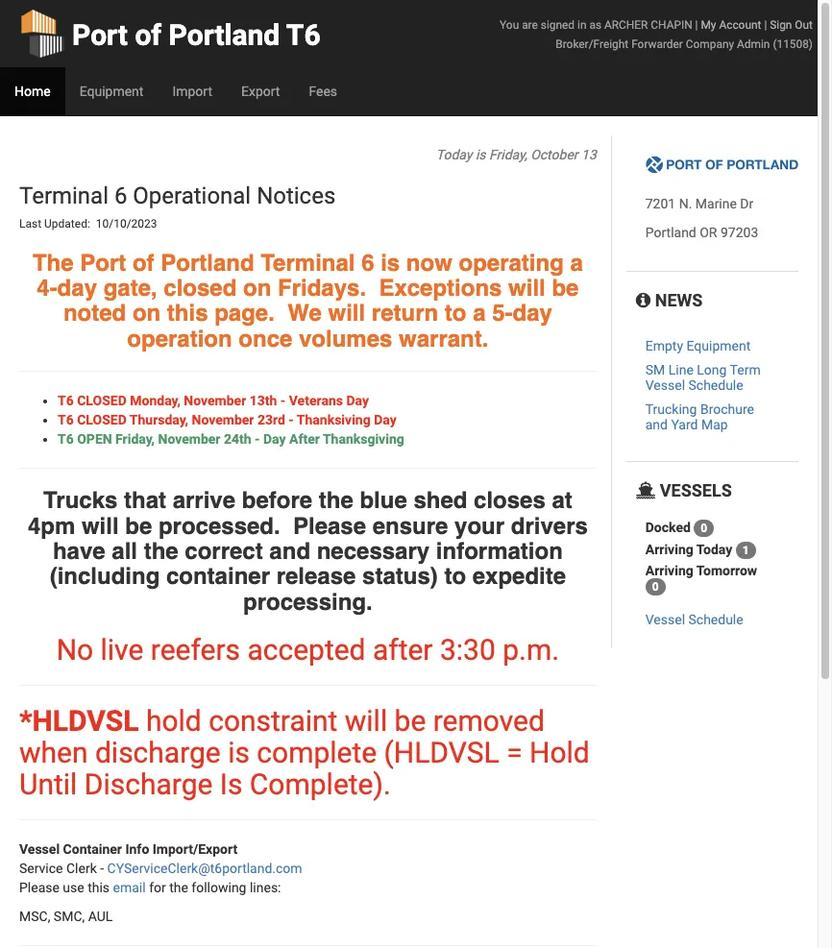 Task type: vqa. For each thing, say whether or not it's contained in the screenshot.
23rd
yes



Task type: locate. For each thing, give the bounding box(es) containing it.
1 vertical spatial port
[[80, 249, 126, 276]]

2 vertical spatial day
[[263, 432, 286, 447]]

signed
[[541, 18, 575, 32]]

0 vertical spatial be
[[552, 275, 579, 302]]

- right the "clerk"
[[100, 861, 104, 877]]

0 horizontal spatial |
[[695, 18, 698, 32]]

0 horizontal spatial 6
[[114, 183, 127, 210]]

today
[[436, 147, 472, 162], [697, 542, 733, 557]]

=
[[507, 736, 522, 770]]

the right for
[[169, 880, 188, 896]]

please
[[293, 513, 366, 540], [19, 880, 59, 896]]

is right the hold
[[228, 736, 250, 770]]

and inside empty equipment sm line long term vessel schedule trucking brochure and yard map
[[646, 417, 668, 432]]

0 vertical spatial day
[[346, 393, 369, 409]]

0 vertical spatial and
[[646, 417, 668, 432]]

the left blue
[[319, 487, 353, 514]]

this right gate,
[[167, 300, 208, 327]]

0 vertical spatial equipment
[[79, 84, 144, 99]]

1 arriving from the top
[[646, 542, 694, 557]]

1 to from the top
[[445, 300, 467, 327]]

0 right the 'docked'
[[701, 522, 708, 535]]

ensure
[[373, 513, 448, 540]]

terminal inside terminal 6 operational notices last updated:  10/10/2023
[[19, 183, 109, 210]]

vessel up the trucking
[[646, 378, 685, 393]]

t6 up trucks
[[58, 412, 74, 428]]

november
[[184, 393, 246, 409], [192, 412, 254, 428], [158, 432, 221, 447]]

to left 5-
[[445, 300, 467, 327]]

schedule up brochure
[[689, 378, 744, 393]]

trucks
[[43, 487, 118, 514]]

once
[[239, 326, 293, 352]]

0 vertical spatial schedule
[[689, 378, 744, 393]]

0 horizontal spatial day
[[263, 432, 286, 447]]

2 closed from the top
[[77, 412, 127, 428]]

the
[[33, 249, 74, 276]]

equipment
[[79, 84, 144, 99], [687, 338, 751, 354]]

the right all
[[144, 538, 178, 565]]

home button
[[0, 67, 65, 115]]

will right exceptions
[[508, 275, 546, 302]]

is left october
[[476, 147, 486, 162]]

1 horizontal spatial is
[[381, 249, 400, 276]]

5-
[[492, 300, 513, 327]]

day up thanksiving at the left of page
[[346, 393, 369, 409]]

0 vertical spatial to
[[445, 300, 467, 327]]

equipment up long
[[687, 338, 751, 354]]

thanksgiving
[[323, 432, 404, 447]]

and
[[646, 417, 668, 432], [269, 538, 310, 565]]

friday, left october
[[489, 147, 527, 162]]

t6 closed monday, november 13th - veterans day t6 closed thursday, november 23rd - thanksiving day t6 open friday, november 24th - day after thanksgiving
[[58, 393, 404, 447]]

portland inside the port of portland terminal 6 is now operating a 4-day gate, closed on
[[161, 249, 254, 276]]

24th
[[224, 432, 251, 447]]

vessel for vessel schedule
[[646, 612, 685, 628]]

will right 4pm
[[82, 513, 119, 540]]

complete
[[257, 736, 377, 770]]

today inside docked 0 arriving today 1 arriving tomorrow 0
[[697, 542, 733, 557]]

schedule down tomorrow
[[689, 612, 744, 628]]

equipment inside equipment dropdown button
[[79, 84, 144, 99]]

2 horizontal spatial is
[[476, 147, 486, 162]]

1 horizontal spatial a
[[570, 249, 583, 276]]

operating
[[459, 249, 564, 276]]

empty equipment link
[[646, 338, 751, 354]]

2 vertical spatial portland
[[161, 249, 254, 276]]

port up equipment dropdown button
[[72, 18, 128, 52]]

1 vertical spatial 0
[[652, 581, 659, 594]]

chapin
[[651, 18, 693, 32]]

0 vertical spatial arriving
[[646, 542, 694, 557]]

1 vertical spatial to
[[444, 563, 466, 590]]

0 horizontal spatial this
[[88, 880, 110, 896]]

empty equipment sm line long term vessel schedule trucking brochure and yard map
[[646, 338, 761, 432]]

to inside '.  exceptions will be noted on this page.  we will return to a 5-day operation once volumes warrant.'
[[445, 300, 467, 327]]

sm
[[646, 363, 665, 378]]

| left my
[[695, 18, 698, 32]]

please up the release
[[293, 513, 366, 540]]

terminal up "we"
[[261, 249, 355, 276]]

1 vertical spatial a
[[473, 300, 486, 327]]

1 horizontal spatial friday,
[[489, 147, 527, 162]]

0 horizontal spatial on
[[133, 300, 161, 327]]

0 horizontal spatial is
[[228, 736, 250, 770]]

vessel schedule link
[[646, 612, 744, 628]]

a
[[570, 249, 583, 276], [473, 300, 486, 327]]

1 horizontal spatial today
[[697, 542, 733, 557]]

| left sign
[[764, 18, 767, 32]]

1 vertical spatial friday,
[[115, 432, 155, 447]]

t6 left "open"
[[58, 432, 74, 447]]

0 horizontal spatial be
[[125, 513, 152, 540]]

1 vertical spatial this
[[88, 880, 110, 896]]

terminal
[[19, 183, 109, 210], [261, 249, 355, 276]]

day left gate,
[[57, 275, 97, 302]]

1 vertical spatial be
[[125, 513, 152, 540]]

constraint
[[209, 705, 338, 738]]

this inside vessel container info import/export service clerk - cyserviceclerk@t6portland.com please use this email for the following lines:
[[88, 880, 110, 896]]

0 vertical spatial portland
[[169, 18, 280, 52]]

1 horizontal spatial please
[[293, 513, 366, 540]]

account
[[719, 18, 762, 32]]

portland or 97203
[[646, 225, 759, 241]]

1 vertical spatial equipment
[[687, 338, 751, 354]]

cyserviceclerk@t6portland.com link
[[107, 861, 302, 877]]

please inside the trucks that arrive before the blue shed closes at 4pm will be processed.  please ensure your drivers have all the correct and necessary information (including container release status) to expedite processing.
[[293, 513, 366, 540]]

1 vertical spatial day
[[374, 412, 397, 428]]

vessel down docked 0 arriving today 1 arriving tomorrow 0
[[646, 612, 685, 628]]

(including
[[50, 563, 160, 590]]

0 horizontal spatial a
[[473, 300, 486, 327]]

out
[[795, 18, 813, 32]]

1 vertical spatial terminal
[[261, 249, 355, 276]]

day up thanksgiving
[[374, 412, 397, 428]]

0 vertical spatial vessel
[[646, 378, 685, 393]]

yard
[[671, 417, 698, 432]]

and down before
[[269, 538, 310, 565]]

portland up import popup button
[[169, 18, 280, 52]]

to right status)
[[444, 563, 466, 590]]

fridays
[[278, 275, 360, 302]]

on up once
[[243, 275, 271, 302]]

1 vertical spatial and
[[269, 538, 310, 565]]

1 schedule from the top
[[689, 378, 744, 393]]

on right noted
[[133, 300, 161, 327]]

of down the 10/10/2023
[[133, 249, 154, 276]]

and left yard
[[646, 417, 668, 432]]

warrant.
[[399, 326, 489, 352]]

equipment inside empty equipment sm line long term vessel schedule trucking brochure and yard map
[[687, 338, 751, 354]]

sign
[[770, 18, 792, 32]]

terminal 6 operational notices last updated:  10/10/2023
[[19, 183, 341, 231]]

be inside "hold constraint will be removed when discharge is complete (hldvsl = hold until discharge is complete)."
[[395, 705, 426, 738]]

vessels
[[656, 481, 732, 501]]

port down the 10/10/2023
[[80, 249, 126, 276]]

0 horizontal spatial and
[[269, 538, 310, 565]]

1 horizontal spatial be
[[395, 705, 426, 738]]

discharge
[[95, 736, 221, 770]]

export
[[241, 84, 280, 99]]

1 horizontal spatial 0
[[701, 522, 708, 535]]

0 vertical spatial a
[[570, 249, 583, 276]]

friday, down thursday,
[[115, 432, 155, 447]]

0 up vessel schedule
[[652, 581, 659, 594]]

t6
[[286, 18, 321, 52], [58, 393, 74, 409], [58, 412, 74, 428], [58, 432, 74, 447]]

necessary
[[317, 538, 430, 565]]

aul
[[88, 909, 113, 925]]

day inside the port of portland terminal 6 is now operating a 4-day gate, closed on
[[57, 275, 97, 302]]

1 horizontal spatial day
[[346, 393, 369, 409]]

for
[[149, 880, 166, 896]]

0
[[701, 522, 708, 535], [652, 581, 659, 594]]

0 vertical spatial 6
[[114, 183, 127, 210]]

portland
[[169, 18, 280, 52], [646, 225, 697, 241], [161, 249, 254, 276]]

1 vertical spatial schedule
[[689, 612, 744, 628]]

1 horizontal spatial on
[[243, 275, 271, 302]]

1 horizontal spatial terminal
[[261, 249, 355, 276]]

is left now
[[381, 249, 400, 276]]

|
[[695, 18, 698, 32], [764, 18, 767, 32]]

1 vertical spatial arriving
[[646, 563, 694, 578]]

forwarder
[[632, 37, 683, 51]]

equipment right home
[[79, 84, 144, 99]]

2 to from the top
[[444, 563, 466, 590]]

0 horizontal spatial please
[[19, 880, 59, 896]]

7201
[[646, 196, 676, 212]]

0 vertical spatial this
[[167, 300, 208, 327]]

smc,
[[54, 909, 85, 925]]

is inside "hold constraint will be removed when discharge is complete (hldvsl = hold until discharge is complete)."
[[228, 736, 250, 770]]

be down after
[[395, 705, 426, 738]]

this inside '.  exceptions will be noted on this page.  we will return to a 5-day operation once volumes warrant.'
[[167, 300, 208, 327]]

import button
[[158, 67, 227, 115]]

1 vertical spatial of
[[133, 249, 154, 276]]

line
[[669, 363, 694, 378]]

0 vertical spatial friday,
[[489, 147, 527, 162]]

portland down terminal 6 operational notices last updated:  10/10/2023 at the left
[[161, 249, 254, 276]]

terminal up last
[[19, 183, 109, 210]]

a left 5-
[[473, 300, 486, 327]]

day down operating
[[513, 300, 552, 327]]

is
[[220, 768, 243, 802]]

msc,
[[19, 909, 50, 925]]

the
[[319, 487, 353, 514], [144, 538, 178, 565], [169, 880, 188, 896]]

0 vertical spatial is
[[476, 147, 486, 162]]

0 horizontal spatial today
[[436, 147, 472, 162]]

0 horizontal spatial terminal
[[19, 183, 109, 210]]

be up (including
[[125, 513, 152, 540]]

1 vertical spatial is
[[381, 249, 400, 276]]

be
[[552, 275, 579, 302], [125, 513, 152, 540], [395, 705, 426, 738]]

map
[[702, 417, 728, 432]]

portland down 7201 at the right top of the page
[[646, 225, 697, 241]]

or
[[700, 225, 717, 241]]

0 horizontal spatial day
[[57, 275, 97, 302]]

0 horizontal spatial 0
[[652, 581, 659, 594]]

1 vertical spatial today
[[697, 542, 733, 557]]

will right "we"
[[328, 300, 365, 327]]

2 vertical spatial is
[[228, 736, 250, 770]]

terminal inside the port of portland terminal 6 is now operating a 4-day gate, closed on
[[261, 249, 355, 276]]

*hldvsl
[[19, 705, 139, 738]]

1 horizontal spatial and
[[646, 417, 668, 432]]

vessel for vessel container info import/export service clerk - cyserviceclerk@t6portland.com please use this email for the following lines:
[[19, 842, 60, 857]]

this right use
[[88, 880, 110, 896]]

1 horizontal spatial day
[[513, 300, 552, 327]]

operation
[[127, 326, 232, 352]]

vessel up service
[[19, 842, 60, 857]]

0 vertical spatial closed
[[77, 393, 127, 409]]

are
[[522, 18, 538, 32]]

1 vertical spatial closed
[[77, 412, 127, 428]]

trucks that arrive before the blue shed closes at 4pm will be processed.  please ensure your drivers have all the correct and necessary information (including container release status) to expedite processing.
[[28, 487, 588, 616]]

- right 24th
[[255, 432, 260, 447]]

1 horizontal spatial equipment
[[687, 338, 751, 354]]

be right 5-
[[552, 275, 579, 302]]

2 horizontal spatial day
[[374, 412, 397, 428]]

arriving
[[646, 542, 694, 557], [646, 563, 694, 578]]

6 right fridays
[[361, 249, 374, 276]]

2 vertical spatial the
[[169, 880, 188, 896]]

1 horizontal spatial 6
[[361, 249, 374, 276]]

port
[[72, 18, 128, 52], [80, 249, 126, 276]]

please down service
[[19, 880, 59, 896]]

at
[[552, 487, 573, 514]]

expedite
[[473, 563, 566, 590]]

1 horizontal spatial this
[[167, 300, 208, 327]]

day
[[346, 393, 369, 409], [374, 412, 397, 428], [263, 432, 286, 447]]

6
[[114, 183, 127, 210], [361, 249, 374, 276]]

0 horizontal spatial equipment
[[79, 84, 144, 99]]

that
[[124, 487, 166, 514]]

0 horizontal spatial friday,
[[115, 432, 155, 447]]

have
[[53, 538, 105, 565]]

1 vertical spatial please
[[19, 880, 59, 896]]

2 vertical spatial vessel
[[19, 842, 60, 857]]

0 vertical spatial please
[[293, 513, 366, 540]]

a right operating
[[570, 249, 583, 276]]

0 vertical spatial today
[[436, 147, 472, 162]]

10/10/2023
[[96, 218, 157, 231]]

processing.
[[243, 589, 373, 616]]

of up equipment dropdown button
[[135, 18, 162, 52]]

docked 0 arriving today 1 arriving tomorrow 0
[[646, 520, 757, 594]]

1 horizontal spatial |
[[764, 18, 767, 32]]

closed
[[77, 393, 127, 409], [77, 412, 127, 428]]

will up complete).
[[345, 705, 387, 738]]

day
[[57, 275, 97, 302], [513, 300, 552, 327]]

1 vertical spatial vessel
[[646, 612, 685, 628]]

0 vertical spatial terminal
[[19, 183, 109, 210]]

vessel inside vessel container info import/export service clerk - cyserviceclerk@t6portland.com please use this email for the following lines:
[[19, 842, 60, 857]]

2 horizontal spatial be
[[552, 275, 579, 302]]

day down 23rd
[[263, 432, 286, 447]]

thursday,
[[130, 412, 188, 428]]

1 vertical spatial 6
[[361, 249, 374, 276]]

drivers
[[511, 513, 588, 540]]

2 vertical spatial be
[[395, 705, 426, 738]]

6 up the 10/10/2023
[[114, 183, 127, 210]]



Task type: describe. For each thing, give the bounding box(es) containing it.
1 closed from the top
[[77, 393, 127, 409]]

- right the 13th
[[280, 393, 286, 409]]

equipment button
[[65, 67, 158, 115]]

lines:
[[250, 880, 281, 896]]

0 vertical spatial november
[[184, 393, 246, 409]]

to inside the trucks that arrive before the blue shed closes at 4pm will be processed.  please ensure your drivers have all the correct and necessary information (including container release status) to expedite processing.
[[444, 563, 466, 590]]

2 vertical spatial november
[[158, 432, 221, 447]]

term
[[730, 363, 761, 378]]

long
[[697, 363, 727, 378]]

(hldvsl
[[384, 736, 500, 770]]

trucking brochure and yard map link
[[646, 402, 754, 432]]

.  exceptions will be noted on this page.  we will return to a 5-day operation once volumes warrant.
[[63, 275, 579, 352]]

the inside vessel container info import/export service clerk - cyserviceclerk@t6portland.com please use this email for the following lines:
[[169, 880, 188, 896]]

friday, inside t6 closed monday, november 13th - veterans day t6 closed thursday, november 23rd - thanksiving day t6 open friday, november 24th - day after thanksgiving
[[115, 432, 155, 447]]

brochure
[[701, 402, 754, 417]]

will inside the trucks that arrive before the blue shed closes at 4pm will be processed.  please ensure your drivers have all the correct and necessary information (including container release status) to expedite processing.
[[82, 513, 119, 540]]

p.m.
[[503, 633, 559, 667]]

removed
[[433, 705, 545, 738]]

in
[[578, 18, 587, 32]]

6 inside the port of portland terminal 6 is now operating a 4-day gate, closed on
[[361, 249, 374, 276]]

of inside the port of portland terminal 6 is now operating a 4-day gate, closed on
[[133, 249, 154, 276]]

0 vertical spatial port
[[72, 18, 128, 52]]

6 inside terminal 6 operational notices last updated:  10/10/2023
[[114, 183, 127, 210]]

0 vertical spatial the
[[319, 487, 353, 514]]

info circle image
[[636, 292, 651, 310]]

closed
[[164, 275, 237, 302]]

t6 up the fees
[[286, 18, 321, 52]]

cyserviceclerk@t6portland.com
[[107, 861, 302, 877]]

hold
[[530, 736, 590, 770]]

notices
[[257, 183, 336, 210]]

2 arriving from the top
[[646, 563, 694, 578]]

a inside '.  exceptions will be noted on this page.  we will return to a 5-day operation once volumes warrant.'
[[473, 300, 486, 327]]

broker/freight
[[556, 37, 629, 51]]

volumes
[[299, 326, 392, 352]]

(11508)
[[773, 37, 813, 51]]

your
[[455, 513, 505, 540]]

3:30
[[440, 633, 496, 667]]

will inside "hold constraint will be removed when discharge is complete (hldvsl = hold until discharge is complete)."
[[345, 705, 387, 738]]

use
[[63, 880, 84, 896]]

status)
[[362, 563, 438, 590]]

container
[[166, 563, 270, 590]]

sm line long term vessel schedule link
[[646, 363, 761, 393]]

hold
[[146, 705, 202, 738]]

before
[[242, 487, 312, 514]]

export button
[[227, 67, 294, 115]]

and inside the trucks that arrive before the blue shed closes at 4pm will be processed.  please ensure your drivers have all the correct and necessary information (including container release status) to expedite processing.
[[269, 538, 310, 565]]

dr
[[740, 196, 754, 212]]

0 vertical spatial 0
[[701, 522, 708, 535]]

news
[[651, 291, 703, 311]]

portland inside the port of portland t6 link
[[169, 18, 280, 52]]

until
[[19, 768, 77, 802]]

4-
[[37, 275, 57, 302]]

2 schedule from the top
[[689, 612, 744, 628]]

1 vertical spatial november
[[192, 412, 254, 428]]

my
[[701, 18, 716, 32]]

fees button
[[294, 67, 352, 115]]

sign out link
[[770, 18, 813, 32]]

on inside '.  exceptions will be noted on this page.  we will return to a 5-day operation once volumes warrant.'
[[133, 300, 161, 327]]

no live reefers accepted after 3:30 p.m.
[[56, 633, 559, 667]]

return
[[372, 300, 438, 327]]

port inside the port of portland terminal 6 is now operating a 4-day gate, closed on
[[80, 249, 126, 276]]

97203
[[721, 225, 759, 241]]

the port of portland terminal 6 is now operating a 4-day gate, closed on
[[33, 249, 583, 302]]

empty
[[646, 338, 683, 354]]

port of portland t6 image
[[646, 156, 799, 175]]

now
[[406, 249, 453, 276]]

1 vertical spatial the
[[144, 538, 178, 565]]

home
[[14, 84, 51, 99]]

correct
[[185, 538, 263, 565]]

gate,
[[103, 275, 157, 302]]

hold constraint will be removed when discharge is complete (hldvsl = hold until discharge is complete).
[[19, 705, 590, 802]]

vessel inside empty equipment sm line long term vessel schedule trucking brochure and yard map
[[646, 378, 685, 393]]

reefers
[[151, 633, 240, 667]]

port of portland t6
[[72, 18, 321, 52]]

no
[[56, 633, 93, 667]]

noted
[[63, 300, 126, 327]]

be inside '.  exceptions will be noted on this page.  we will return to a 5-day operation once volumes warrant.'
[[552, 275, 579, 302]]

13th
[[250, 393, 277, 409]]

vessel container info import/export service clerk - cyserviceclerk@t6portland.com please use this email for the following lines:
[[19, 842, 302, 896]]

vessel schedule
[[646, 612, 744, 628]]

archer
[[604, 18, 648, 32]]

exceptions
[[379, 275, 502, 302]]

- right 23rd
[[289, 412, 294, 428]]

is inside the port of portland terminal 6 is now operating a 4-day gate, closed on
[[381, 249, 400, 276]]

information
[[436, 538, 563, 565]]

0 vertical spatial of
[[135, 18, 162, 52]]

october
[[531, 147, 578, 162]]

1 vertical spatial portland
[[646, 225, 697, 241]]

13
[[581, 147, 597, 162]]

1 | from the left
[[695, 18, 698, 32]]

msc, smc, aul
[[19, 909, 113, 925]]

complete).
[[250, 768, 391, 802]]

service
[[19, 861, 63, 877]]

today is friday, october 13
[[436, 147, 597, 162]]

you are signed in as archer chapin | my account | sign out broker/freight forwarder company admin (11508)
[[500, 18, 813, 51]]

open
[[77, 432, 112, 447]]

a inside the port of portland terminal 6 is now operating a 4-day gate, closed on
[[570, 249, 583, 276]]

please inside vessel container info import/export service clerk - cyserviceclerk@t6portland.com please use this email for the following lines:
[[19, 880, 59, 896]]

we
[[288, 300, 322, 327]]

t6 left monday,
[[58, 393, 74, 409]]

ship image
[[636, 483, 656, 500]]

be inside the trucks that arrive before the blue shed closes at 4pm will be processed.  please ensure your drivers have all the correct and necessary information (including container release status) to expedite processing.
[[125, 513, 152, 540]]

email
[[113, 880, 146, 896]]

schedule inside empty equipment sm line long term vessel schedule trucking brochure and yard map
[[689, 378, 744, 393]]

monday,
[[130, 393, 181, 409]]

live
[[100, 633, 144, 667]]

shed
[[414, 487, 467, 514]]

on inside the port of portland terminal 6 is now operating a 4-day gate, closed on
[[243, 275, 271, 302]]

2 | from the left
[[764, 18, 767, 32]]

day inside '.  exceptions will be noted on this page.  we will return to a 5-day operation once volumes warrant.'
[[513, 300, 552, 327]]

as
[[590, 18, 602, 32]]

info
[[125, 842, 149, 857]]

tomorrow
[[697, 563, 757, 578]]

thanksiving
[[297, 412, 371, 428]]

- inside vessel container info import/export service clerk - cyserviceclerk@t6portland.com please use this email for the following lines:
[[100, 861, 104, 877]]



